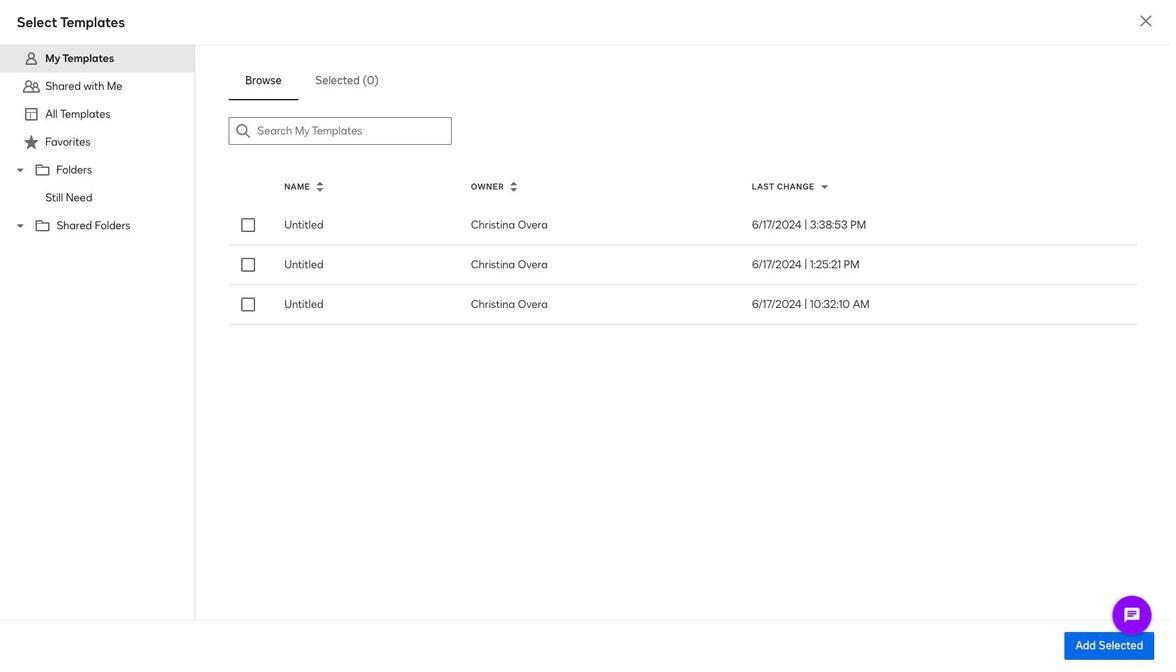 Task type: vqa. For each thing, say whether or not it's contained in the screenshot.
TAB PANEL
yes



Task type: locate. For each thing, give the bounding box(es) containing it.
tab list
[[229, 61, 1138, 100]]

tab panel
[[229, 117, 1172, 622]]



Task type: describe. For each thing, give the bounding box(es) containing it.
Search My Templates text field
[[257, 118, 451, 144]]



